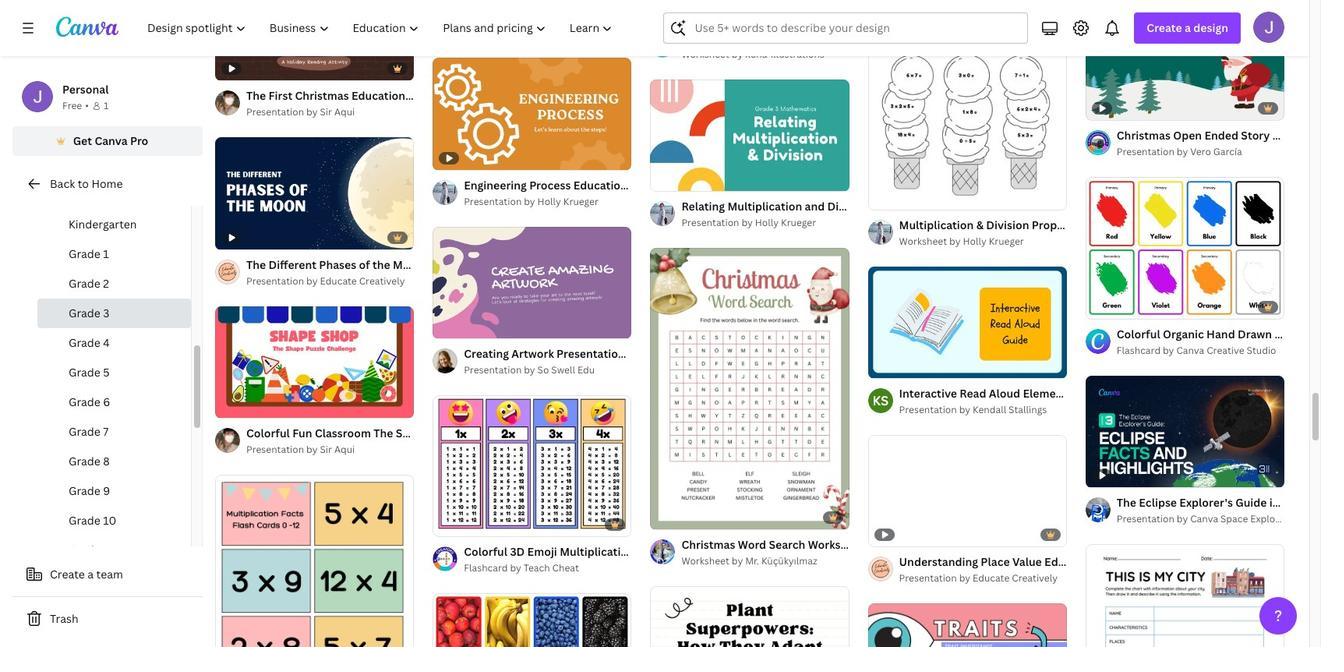 Task type: vqa. For each thing, say whether or not it's contained in the screenshot.
the Learn on the left bottom of page
no



Task type: describe. For each thing, give the bounding box(es) containing it.
10 for presentation by so swell edu
[[461, 320, 471, 331]]

grade 6
[[69, 394, 110, 409]]

of for flashcard by teach cheat
[[450, 518, 459, 529]]

this is my city writing worksheet in colorful minimalist style image
[[1086, 544, 1285, 647]]

1 of 10 for presentation by kendall stallings
[[879, 359, 907, 371]]

get canva pro button
[[12, 126, 203, 156]]

creating artwork presentation purple and green colorful image
[[433, 227, 632, 338]]

pre-school
[[69, 187, 125, 202]]

2 presentation by sir aqui link from the top
[[246, 442, 414, 458]]

holly for worksheet by holly krueger link
[[963, 234, 987, 248]]

science
[[623, 9, 664, 24]]

1 of 16
[[661, 172, 689, 184]]

kendall
[[973, 403, 1007, 416]]

green
[[688, 346, 720, 361]]

studio inside black and yellow flat graphic science flashcard flashcard by canva creative studio
[[594, 26, 624, 39]]

free •
[[62, 99, 89, 112]]

colorful inside creating artwork presentation purple and green colorful presentation by so swell edu
[[723, 346, 766, 361]]

sir inside "colorful fun classroom the shape quiz presentation presentation by sir aqui"
[[320, 443, 332, 456]]

1 horizontal spatial krueger
[[781, 216, 816, 229]]

1 of 3
[[444, 518, 466, 529]]

1 of 11
[[226, 399, 252, 411]]

0 vertical spatial presentation by holly krueger link
[[464, 194, 632, 210]]

graphic
[[578, 9, 620, 24]]

presentation by vero garcía
[[1117, 145, 1242, 159]]

worksheet for worksheet by holly krueger
[[899, 234, 947, 248]]

illustrations
[[771, 47, 825, 61]]

create a design button
[[1135, 12, 1241, 44]]

1 for flashcard by teach cheat
[[444, 518, 448, 529]]

grade for grade 3
[[69, 306, 101, 320]]

by inside "colorful fun classroom the shape quiz presentation presentation by sir aqui"
[[306, 443, 318, 456]]

1 of 16 link
[[650, 79, 849, 191]]

presentation by canva space explorers link
[[1117, 511, 1293, 527]]

christmas word search worksheet in green and red festive style image
[[650, 248, 849, 529]]

grade 3
[[69, 306, 110, 320]]

6
[[103, 394, 110, 409]]

grade 4
[[69, 335, 110, 350]]

worksheet by holly krueger link
[[899, 234, 1067, 249]]

flashcard by canva creative studio link for hand
[[1117, 343, 1285, 358]]

top level navigation element
[[137, 12, 626, 44]]

flashcards
[[637, 544, 694, 559]]

2 for colorful organic hand drawn color flashcard image
[[1114, 300, 1119, 311]]

yellow
[[518, 9, 553, 24]]

1 of 2 for colorful organic hand drawn color flashcard image
[[1097, 300, 1119, 311]]

•
[[85, 99, 89, 112]]

black
[[464, 9, 493, 24]]

black and yellow flat graphic science flashcard flashcard by canva creative studio
[[464, 9, 718, 39]]

worksheet for worksheet by mr. küçükyılmaz
[[682, 554, 730, 567]]

purple
[[628, 346, 663, 361]]

worksheet by ilona-illustrations link
[[682, 47, 849, 62]]

colorful fun classroom the shape quiz presentation link
[[246, 425, 526, 442]]

team
[[96, 567, 123, 582]]

explorers
[[1251, 512, 1293, 526]]

grade 11 link
[[37, 536, 191, 565]]

7
[[103, 424, 109, 439]]

trash
[[50, 611, 78, 626]]

drawn
[[1238, 326, 1272, 341]]

emoji
[[527, 544, 557, 559]]

10 for presentation by kendall stallings
[[896, 359, 907, 371]]

grade for grade 9
[[69, 483, 101, 498]]

0 vertical spatial educate
[[320, 274, 357, 288]]

grade for grade 7
[[69, 424, 101, 439]]

swell
[[551, 363, 575, 376]]

colorful organic hand drawn color fla flashcard by canva creative studio
[[1117, 326, 1321, 357]]

0 vertical spatial 3
[[103, 306, 110, 320]]

create a team
[[50, 567, 123, 582]]

by inside creating artwork presentation purple and green colorful presentation by so swell edu
[[524, 363, 535, 376]]

colorful fun classroom the shape quiz presentation image
[[215, 306, 414, 418]]

1 of 10 for presentation by so swell edu
[[444, 320, 471, 331]]

shape
[[396, 426, 429, 440]]

grade 1
[[69, 246, 109, 261]]

aqui inside "colorful fun classroom the shape quiz presentation presentation by sir aqui"
[[334, 443, 355, 456]]

presentation by vero garcía link
[[1117, 145, 1285, 160]]

colorful simple photographic color flashcard image
[[433, 594, 632, 647]]

design
[[1194, 20, 1229, 35]]

home
[[92, 176, 123, 191]]

grade 2 link
[[37, 269, 191, 299]]

canva inside button
[[95, 133, 128, 148]]

1 horizontal spatial 3
[[461, 518, 466, 529]]

aqui inside presentation by sir aqui 'link'
[[334, 106, 355, 119]]

4
[[103, 335, 110, 350]]

the
[[374, 426, 393, 440]]

by inside black and yellow flat graphic science flashcard flashcard by canva creative studio
[[510, 26, 521, 39]]

worksheet by holly krueger
[[899, 234, 1024, 248]]

a for team
[[88, 567, 94, 582]]

grade 10 link
[[37, 506, 191, 536]]

1 horizontal spatial presentation by holly krueger link
[[682, 215, 849, 231]]

1 of 10 link for presentation by kendall stallings
[[868, 266, 1067, 378]]

colorful for colorful fun classroom the shape quiz presentation
[[246, 426, 290, 440]]

1 of 2 for multiplication & division properties printable worksheet in colourful playful style image in the top of the page
[[879, 191, 901, 203]]

creative inside colorful organic hand drawn color fla flashcard by canva creative studio
[[1207, 343, 1245, 357]]

colorful 3d emoji multiplication flashcards image
[[433, 395, 632, 536]]

0 horizontal spatial 1 of 2 link
[[868, 0, 1067, 210]]

2 inside grade 2 link
[[103, 276, 109, 291]]

0 vertical spatial presentation by educate creatively link
[[246, 274, 414, 289]]

create for create a team
[[50, 567, 85, 582]]

grade 5
[[69, 365, 110, 380]]

classroom
[[315, 426, 371, 440]]

organic
[[1163, 326, 1204, 341]]

edu
[[578, 363, 595, 376]]

get canva pro
[[73, 133, 148, 148]]

space
[[1221, 512, 1248, 526]]

teach
[[524, 561, 550, 575]]

worksheet by mr. küçükyılmaz
[[682, 554, 817, 567]]

grade 8 link
[[37, 447, 191, 476]]

back to home
[[50, 176, 123, 191]]

colorful 3d emoji multiplication flashcards link
[[464, 543, 694, 561]]

to
[[78, 176, 89, 191]]

grade 10
[[69, 513, 116, 528]]

multiplication
[[560, 544, 634, 559]]

Search search field
[[695, 13, 1018, 43]]

presentation by canva space explorers
[[1117, 512, 1293, 526]]

küçükyılmaz
[[762, 554, 817, 567]]

1 horizontal spatial 11
[[243, 399, 252, 411]]

fun
[[292, 426, 312, 440]]

creating
[[464, 346, 509, 361]]

grade 8
[[69, 454, 110, 469]]

grade for grade 5
[[69, 365, 101, 380]]

1 vertical spatial educate
[[973, 572, 1010, 585]]

flat
[[555, 9, 576, 24]]

colorful 3d emoji multiplication flashcards flashcard by teach cheat
[[464, 544, 694, 575]]



Task type: locate. For each thing, give the bounding box(es) containing it.
2
[[896, 191, 901, 203], [103, 276, 109, 291], [1114, 300, 1119, 311]]

3 grade from the top
[[69, 306, 101, 320]]

1 vertical spatial presentation by educate creatively link
[[899, 571, 1067, 586]]

0 vertical spatial a
[[1185, 20, 1191, 35]]

grade 7
[[69, 424, 109, 439]]

1 vertical spatial 11
[[103, 543, 115, 557]]

colorful left 3d
[[464, 544, 508, 559]]

canva inside colorful organic hand drawn color fla flashcard by canva creative studio
[[1177, 343, 1205, 357]]

0 horizontal spatial presentation by holly krueger link
[[464, 194, 632, 210]]

0 vertical spatial 1 of 2
[[879, 191, 901, 203]]

canva inside black and yellow flat graphic science flashcard flashcard by canva creative studio
[[524, 26, 552, 39]]

free
[[62, 99, 82, 112]]

2 sir from the top
[[320, 443, 332, 456]]

0 horizontal spatial krueger
[[564, 195, 599, 208]]

1 horizontal spatial 1 of 10 link
[[868, 266, 1067, 378]]

grade 7 link
[[37, 417, 191, 447]]

flashcard inside colorful 3d emoji multiplication flashcards flashcard by teach cheat
[[464, 561, 508, 575]]

presentation
[[246, 106, 304, 119], [1117, 145, 1175, 159], [464, 195, 522, 208], [682, 216, 739, 229], [246, 274, 304, 288], [557, 346, 625, 361], [464, 363, 522, 376], [899, 403, 957, 416], [458, 426, 526, 440], [246, 443, 304, 456], [1117, 512, 1175, 526], [899, 572, 957, 585]]

grade left 5
[[69, 365, 101, 380]]

kendall stallings image
[[868, 388, 893, 413]]

1 horizontal spatial 10
[[461, 320, 471, 331]]

relating multiplication and division educational presentation in blue geometric style image
[[650, 79, 849, 191]]

1 vertical spatial aqui
[[334, 443, 355, 456]]

9
[[103, 483, 110, 498]]

canva
[[524, 26, 552, 39], [95, 133, 128, 148], [1177, 343, 1205, 357], [1191, 512, 1219, 526]]

quiz
[[432, 426, 455, 440]]

1 vertical spatial 1 of 2
[[1097, 300, 1119, 311]]

christmas symmetry booklet worksheet in black and white hand drawn style image
[[650, 0, 849, 22]]

grade up create a team
[[69, 543, 101, 557]]

11 grade from the top
[[69, 543, 101, 557]]

1 vertical spatial worksheet
[[899, 234, 947, 248]]

presentation by holly krueger for the right presentation by holly krueger 'link'
[[682, 216, 816, 229]]

0 horizontal spatial 3
[[103, 306, 110, 320]]

2 vertical spatial holly
[[963, 234, 987, 248]]

1 aqui from the top
[[334, 106, 355, 119]]

presentation by so swell edu link
[[464, 362, 632, 378]]

worksheet by ilona-illustrations
[[682, 47, 825, 61]]

grade for grade 1
[[69, 246, 101, 261]]

flashcard by teach cheat link
[[464, 561, 632, 576]]

0 horizontal spatial 1 of 10 link
[[433, 227, 632, 338]]

1 vertical spatial creative
[[1207, 343, 1245, 357]]

1 horizontal spatial 1 of 10
[[879, 359, 907, 371]]

2 vertical spatial krueger
[[989, 234, 1024, 248]]

a left team
[[88, 567, 94, 582]]

creating artwork presentation purple and green colorful link
[[464, 345, 766, 362]]

holly for the right presentation by holly krueger 'link'
[[755, 216, 779, 229]]

2 vertical spatial 10
[[103, 513, 116, 528]]

a for design
[[1185, 20, 1191, 35]]

10 grade from the top
[[69, 513, 101, 528]]

creative down flat
[[554, 26, 592, 39]]

create a team button
[[12, 559, 203, 590]]

5
[[103, 365, 110, 380]]

worksheet inside worksheet by ilona-illustrations link
[[682, 47, 730, 61]]

0 vertical spatial 10
[[461, 320, 471, 331]]

a inside dropdown button
[[1185, 20, 1191, 35]]

artwork
[[512, 346, 554, 361]]

ks link
[[868, 388, 893, 413]]

canva left space
[[1191, 512, 1219, 526]]

colorful for colorful 3d emoji multiplication flashcards
[[464, 544, 508, 559]]

worksheet inside worksheet by holly krueger link
[[899, 234, 947, 248]]

grade 5 link
[[37, 358, 191, 387]]

0 horizontal spatial holly
[[538, 195, 561, 208]]

1 vertical spatial studio
[[1247, 343, 1277, 357]]

create for create a design
[[1147, 20, 1182, 35]]

0 vertical spatial worksheet
[[682, 47, 730, 61]]

1 horizontal spatial 1 of 2 link
[[1086, 177, 1285, 318]]

of inside '1 of 11' link
[[233, 399, 241, 411]]

of for presentation by so swell edu
[[450, 320, 459, 331]]

sir inside presentation by sir aqui 'link'
[[320, 106, 332, 119]]

mr.
[[745, 554, 759, 567]]

grade left 6
[[69, 394, 101, 409]]

holly for presentation by holly krueger 'link' to the top
[[538, 195, 561, 208]]

0 horizontal spatial 1 of 2
[[879, 191, 901, 203]]

flashcard by canva creative studio link for yellow
[[464, 25, 632, 41]]

None search field
[[664, 12, 1029, 44]]

plant superpowers: how they adapt and survive education infographic in green white neat collage style image
[[650, 586, 849, 647]]

1 of 10 link for presentation by so swell edu
[[433, 227, 632, 338]]

0 vertical spatial presentation by holly krueger
[[464, 195, 599, 208]]

1 horizontal spatial flashcard by canva creative studio link
[[1117, 343, 1285, 358]]

4 grade from the top
[[69, 335, 101, 350]]

multiplication & division properties printable worksheet in colourful playful style image
[[868, 0, 1067, 210]]

1 for presentation by holly krueger
[[661, 172, 666, 184]]

0 vertical spatial creative
[[554, 26, 592, 39]]

0 horizontal spatial 1 of 10
[[444, 320, 471, 331]]

1 vertical spatial presentation by sir aqui link
[[246, 442, 414, 458]]

2 horizontal spatial 2
[[1114, 300, 1119, 311]]

1 vertical spatial 3
[[461, 518, 466, 529]]

grade left "8"
[[69, 454, 101, 469]]

presentation by holly krueger
[[464, 195, 599, 208], [682, 216, 816, 229]]

1 for presentation by sir aqui
[[226, 399, 231, 411]]

flashcard by canva creative studio link
[[464, 25, 632, 41], [1117, 343, 1285, 358]]

2 horizontal spatial holly
[[963, 234, 987, 248]]

hand
[[1207, 326, 1235, 341]]

and
[[495, 9, 516, 24], [665, 346, 685, 361]]

worksheet by mr. küçükyılmaz link
[[682, 553, 849, 569]]

1 horizontal spatial presentation by holly krueger
[[682, 216, 816, 229]]

16
[[679, 172, 689, 184]]

1 vertical spatial 1 of 10
[[879, 359, 907, 371]]

1 horizontal spatial a
[[1185, 20, 1191, 35]]

canva left pro on the left top
[[95, 133, 128, 148]]

1 horizontal spatial creative
[[1207, 343, 1245, 357]]

grade for grade 8
[[69, 454, 101, 469]]

grade for grade 4
[[69, 335, 101, 350]]

0 horizontal spatial and
[[495, 9, 516, 24]]

get
[[73, 133, 92, 148]]

1 vertical spatial and
[[665, 346, 685, 361]]

and left green
[[665, 346, 685, 361]]

0 horizontal spatial flashcard by canva creative studio link
[[464, 25, 632, 41]]

8
[[103, 454, 110, 469]]

grade for grade 2
[[69, 276, 101, 291]]

colorful inside colorful 3d emoji multiplication flashcards flashcard by teach cheat
[[464, 544, 508, 559]]

grade down grade 1
[[69, 276, 101, 291]]

1 vertical spatial presentation by educate creatively
[[899, 572, 1058, 585]]

0 horizontal spatial presentation by educate creatively link
[[246, 274, 414, 289]]

of for flashcard by canva creative studio
[[1103, 300, 1112, 311]]

0 horizontal spatial creatively
[[359, 274, 405, 288]]

studio down drawn
[[1247, 343, 1277, 357]]

0 horizontal spatial educate
[[320, 274, 357, 288]]

7 grade from the top
[[69, 424, 101, 439]]

2 for multiplication & division properties printable worksheet in colourful playful style image in the top of the page
[[896, 191, 901, 203]]

create
[[1147, 20, 1182, 35], [50, 567, 85, 582]]

studio inside colorful organic hand drawn color fla flashcard by canva creative studio
[[1247, 343, 1277, 357]]

11 inside "link"
[[103, 543, 115, 557]]

colorful left "organic"
[[1117, 326, 1161, 341]]

1 horizontal spatial holly
[[755, 216, 779, 229]]

vero
[[1191, 145, 1211, 159]]

of for presentation by sir aqui
[[233, 399, 241, 411]]

1 for flashcard by canva creative studio
[[1097, 300, 1101, 311]]

grade 2
[[69, 276, 109, 291]]

grade for grade 10
[[69, 513, 101, 528]]

2 vertical spatial worksheet
[[682, 554, 730, 567]]

grade down grade 2
[[69, 306, 101, 320]]

flashcard
[[667, 9, 718, 24], [464, 26, 508, 39], [1117, 343, 1161, 357], [464, 561, 508, 575]]

1 horizontal spatial create
[[1147, 20, 1182, 35]]

1 horizontal spatial and
[[665, 346, 685, 361]]

colorful organic hand drawn color flashcard image
[[1086, 178, 1285, 318]]

9 grade from the top
[[69, 483, 101, 498]]

pre-
[[69, 187, 90, 202]]

1 presentation by sir aqui link from the top
[[246, 105, 414, 120]]

and inside black and yellow flat graphic science flashcard flashcard by canva creative studio
[[495, 9, 516, 24]]

1 horizontal spatial presentation by educate creatively
[[899, 572, 1058, 585]]

1 grade from the top
[[69, 246, 101, 261]]

back to home link
[[12, 168, 203, 200]]

create inside create a team button
[[50, 567, 85, 582]]

colorful inside colorful organic hand drawn color fla flashcard by canva creative studio
[[1117, 326, 1161, 341]]

garcía
[[1214, 145, 1242, 159]]

colorful inside "colorful fun classroom the shape quiz presentation presentation by sir aqui"
[[246, 426, 290, 440]]

1 vertical spatial presentation by holly krueger
[[682, 216, 816, 229]]

0 vertical spatial studio
[[594, 26, 624, 39]]

11
[[243, 399, 252, 411], [103, 543, 115, 557]]

1 horizontal spatial 2
[[896, 191, 901, 203]]

science genetics trait heredity educational poster pink bold image
[[868, 604, 1067, 647]]

0 vertical spatial krueger
[[564, 195, 599, 208]]

1 horizontal spatial studio
[[1247, 343, 1277, 357]]

by inside colorful 3d emoji multiplication flashcards flashcard by teach cheat
[[510, 561, 521, 575]]

1 vertical spatial sir
[[320, 443, 332, 456]]

1 vertical spatial presentation by holly krueger link
[[682, 215, 849, 231]]

pro
[[130, 133, 148, 148]]

creative inside black and yellow flat graphic science flashcard flashcard by canva creative studio
[[554, 26, 592, 39]]

flashcard inside colorful organic hand drawn color fla flashcard by canva creative studio
[[1117, 343, 1161, 357]]

fla
[[1307, 326, 1321, 341]]

0 horizontal spatial studio
[[594, 26, 624, 39]]

colorful organic hand drawn color fla link
[[1117, 326, 1321, 343]]

worksheet inside worksheet by mr. küçükyılmaz link
[[682, 554, 730, 567]]

holly inside worksheet by holly krueger link
[[963, 234, 987, 248]]

1 of 10 link
[[433, 227, 632, 338], [868, 266, 1067, 378]]

1 of 10 up the kendall stallings element
[[879, 359, 907, 371]]

creating artwork presentation purple and green colorful presentation by so swell edu
[[464, 346, 766, 376]]

1 vertical spatial creatively
[[1012, 572, 1058, 585]]

0 vertical spatial create
[[1147, 20, 1182, 35]]

presentation by educate creatively link
[[246, 274, 414, 289], [899, 571, 1067, 586]]

0 horizontal spatial 2
[[103, 276, 109, 291]]

0 vertical spatial presentation by sir aqui link
[[246, 105, 414, 120]]

colorful
[[1117, 326, 1161, 341], [723, 346, 766, 361], [246, 426, 290, 440], [464, 544, 508, 559]]

of for presentation by holly krueger
[[668, 172, 677, 184]]

worksheet for worksheet by ilona-illustrations
[[682, 47, 730, 61]]

grade 6 link
[[37, 387, 191, 417]]

0 vertical spatial and
[[495, 9, 516, 24]]

1 for presentation by kendall stallings
[[879, 359, 884, 371]]

creative down hand
[[1207, 343, 1245, 357]]

aqui
[[334, 106, 355, 119], [334, 443, 355, 456]]

stallings
[[1009, 403, 1047, 416]]

presentation by holly krueger link
[[464, 194, 632, 210], [682, 215, 849, 231]]

a inside button
[[88, 567, 94, 582]]

grade 1 link
[[37, 239, 191, 269]]

pre-school link
[[37, 180, 191, 210]]

black and yellow flat graphic science flashcard link
[[464, 8, 718, 25]]

0 horizontal spatial 10
[[103, 513, 116, 528]]

1 vertical spatial holly
[[755, 216, 779, 229]]

0 horizontal spatial create
[[50, 567, 85, 582]]

kindergarten
[[69, 217, 137, 232]]

0 vertical spatial 1 of 10
[[444, 320, 471, 331]]

2 horizontal spatial krueger
[[989, 234, 1024, 248]]

sir
[[320, 106, 332, 119], [320, 443, 332, 456]]

kindergarten link
[[37, 210, 191, 239]]

colorful for colorful organic hand drawn color fla
[[1117, 326, 1161, 341]]

colorful left fun
[[246, 426, 290, 440]]

educate
[[320, 274, 357, 288], [973, 572, 1010, 585]]

kendall stallings element
[[868, 388, 893, 413]]

5 grade from the top
[[69, 365, 101, 380]]

2 aqui from the top
[[334, 443, 355, 456]]

0 vertical spatial flashcard by canva creative studio link
[[464, 25, 632, 41]]

0 horizontal spatial creative
[[554, 26, 592, 39]]

of inside 1 of 16 link
[[668, 172, 677, 184]]

grade left 7
[[69, 424, 101, 439]]

6 grade from the top
[[69, 394, 101, 409]]

0 vertical spatial presentation by educate creatively
[[246, 274, 405, 288]]

grade 11
[[69, 543, 115, 557]]

of for presentation by kendall stallings
[[886, 359, 894, 371]]

colorful fun classroom the shape quiz presentation presentation by sir aqui
[[246, 426, 526, 456]]

0 horizontal spatial 11
[[103, 543, 115, 557]]

0 vertical spatial 11
[[243, 399, 252, 411]]

grade for grade 6
[[69, 394, 101, 409]]

1 of 10 up creating
[[444, 320, 471, 331]]

and inside creating artwork presentation purple and green colorful presentation by so swell edu
[[665, 346, 685, 361]]

8 grade from the top
[[69, 454, 101, 469]]

1 of 11 link
[[215, 306, 414, 418]]

grade left 9
[[69, 483, 101, 498]]

1 vertical spatial create
[[50, 567, 85, 582]]

canva down "organic"
[[1177, 343, 1205, 357]]

1 horizontal spatial creatively
[[1012, 572, 1058, 585]]

0 horizontal spatial a
[[88, 567, 94, 582]]

1 for presentation by so swell edu
[[444, 320, 448, 331]]

0 horizontal spatial presentation by educate creatively
[[246, 274, 405, 288]]

a left design
[[1185, 20, 1191, 35]]

1 of 10
[[444, 320, 471, 331], [879, 359, 907, 371]]

1 vertical spatial 2
[[103, 276, 109, 291]]

0 vertical spatial 2
[[896, 191, 901, 203]]

of
[[668, 172, 677, 184], [886, 191, 894, 203], [1103, 300, 1112, 311], [450, 320, 459, 331], [886, 359, 894, 371], [233, 399, 241, 411], [450, 518, 459, 529]]

grade left 4
[[69, 335, 101, 350]]

3d
[[510, 544, 525, 559]]

1 vertical spatial flashcard by canva creative studio link
[[1117, 343, 1285, 358]]

color
[[1275, 326, 1304, 341]]

0 vertical spatial holly
[[538, 195, 561, 208]]

1 horizontal spatial presentation by educate creatively link
[[899, 571, 1067, 586]]

interactive read aloud elementary activity presentation in blue brown simple style image
[[868, 266, 1067, 378]]

of inside 1 of 3 link
[[450, 518, 459, 529]]

grade 4 link
[[37, 328, 191, 358]]

1 vertical spatial a
[[88, 567, 94, 582]]

1 vertical spatial krueger
[[781, 216, 816, 229]]

grade down grade 9
[[69, 513, 101, 528]]

create inside create a design dropdown button
[[1147, 20, 1182, 35]]

studio down graphic at top
[[594, 26, 624, 39]]

colorful right green
[[723, 346, 766, 361]]

presentation by sir aqui
[[246, 106, 355, 119]]

1 sir from the top
[[320, 106, 332, 119]]

by inside colorful organic hand drawn color fla flashcard by canva creative studio
[[1163, 343, 1174, 357]]

presentation by kendall stallings
[[899, 403, 1047, 416]]

presentation by holly krueger for presentation by holly krueger 'link' to the top
[[464, 195, 599, 208]]

grade up grade 2
[[69, 246, 101, 261]]

0 vertical spatial aqui
[[334, 106, 355, 119]]

grade for grade 11
[[69, 543, 101, 557]]

flashcard by canva creative studio link down the yellow
[[464, 25, 632, 41]]

flashcard by canva creative studio link down "organic"
[[1117, 343, 1285, 358]]

create left design
[[1147, 20, 1182, 35]]

1 vertical spatial 10
[[896, 359, 907, 371]]

trash link
[[12, 603, 203, 635]]

0 vertical spatial sir
[[320, 106, 332, 119]]

1 horizontal spatial educate
[[973, 572, 1010, 585]]

presentation by kendall stallings link
[[899, 402, 1067, 418]]

ilona-
[[745, 47, 771, 61]]

2 horizontal spatial 10
[[896, 359, 907, 371]]

10
[[461, 320, 471, 331], [896, 359, 907, 371], [103, 513, 116, 528]]

2 vertical spatial 2
[[1114, 300, 1119, 311]]

and right black at the top of the page
[[495, 9, 516, 24]]

jacob simon image
[[1254, 12, 1285, 43]]

create down grade 11
[[50, 567, 85, 582]]

0 horizontal spatial presentation by holly krueger
[[464, 195, 599, 208]]

canva down the yellow
[[524, 26, 552, 39]]

multiplication facts flashcard in colorful pastel illustrated style image
[[215, 475, 414, 647]]

2 grade from the top
[[69, 276, 101, 291]]

0 vertical spatial creatively
[[359, 274, 405, 288]]

worksheet
[[682, 47, 730, 61], [899, 234, 947, 248], [682, 554, 730, 567]]



